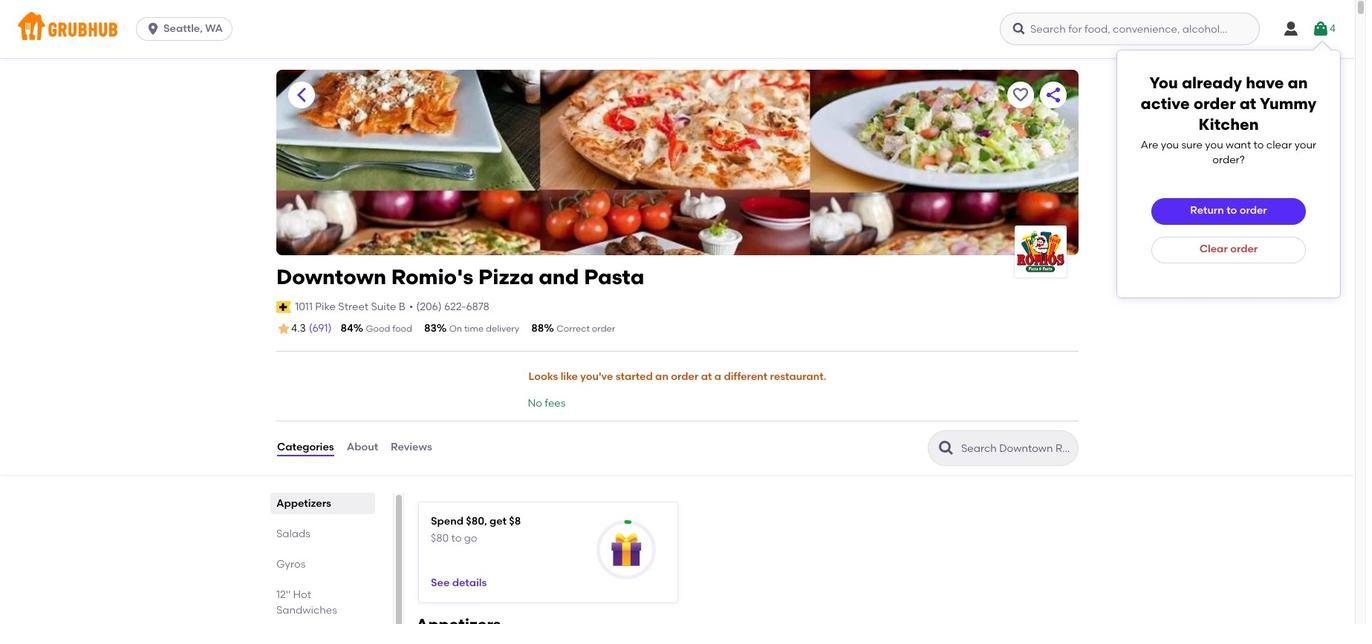 Task type: describe. For each thing, give the bounding box(es) containing it.
return
[[1190, 205, 1224, 217]]

are you sure you want to clear your order
[[1141, 139, 1317, 167]]

details
[[452, 577, 487, 590]]

suite
[[371, 301, 396, 313]]

downtown romio's pizza and pasta
[[276, 264, 644, 290]]

food
[[392, 324, 412, 334]]

correct order
[[557, 324, 615, 334]]

1011
[[295, 301, 313, 313]]

search icon image
[[938, 440, 955, 457]]

pizza
[[479, 264, 534, 290]]

to for you
[[1254, 139, 1264, 152]]

at for started
[[701, 371, 712, 383]]

6878
[[466, 301, 489, 313]]

4
[[1330, 22, 1336, 35]]

save this restaurant image
[[1012, 86, 1030, 104]]

seattle, wa button
[[136, 17, 238, 41]]

order inside you already have an active order at
[[1194, 94, 1236, 113]]

$8
[[509, 515, 521, 528]]

time
[[464, 324, 484, 334]]

good
[[366, 324, 390, 334]]

seattle, wa
[[164, 22, 223, 35]]

looks like you've started an order at a different restaurant.
[[529, 371, 827, 383]]

main navigation navigation
[[0, 0, 1355, 58]]

84
[[341, 322, 353, 335]]

no fees
[[528, 398, 566, 410]]

reward icon image
[[610, 534, 642, 567]]

gyros
[[276, 558, 306, 571]]

return to order
[[1190, 205, 1267, 217]]

are
[[1141, 139, 1159, 152]]

salads
[[276, 528, 310, 541]]

already
[[1182, 74, 1242, 92]]

order left a on the right of page
[[671, 371, 699, 383]]

seattle,
[[164, 22, 203, 35]]

you've
[[581, 371, 613, 383]]

street
[[338, 301, 369, 313]]

delivery
[[486, 324, 519, 334]]

•
[[409, 301, 413, 313]]

on
[[449, 324, 462, 334]]

83
[[424, 322, 437, 335]]

and
[[539, 264, 579, 290]]

save this restaurant button
[[1007, 82, 1034, 108]]

appetizers
[[276, 497, 331, 510]]

spend
[[431, 515, 464, 528]]

you already have an active order at
[[1141, 74, 1308, 113]]

a
[[715, 371, 721, 383]]

at for an
[[1240, 94, 1256, 113]]

12" hot sandwiches
[[276, 589, 337, 617]]

tooltip containing you already have an active order at
[[1117, 42, 1340, 298]]

88
[[531, 322, 544, 335]]

different
[[724, 371, 768, 383]]

kitchen
[[1199, 115, 1259, 134]]

order up clear order
[[1240, 205, 1267, 217]]

1011 pike street suite b button
[[294, 299, 406, 316]]

see details button
[[431, 571, 487, 597]]

svg image for seattle, wa
[[146, 22, 161, 36]]

want
[[1226, 139, 1251, 152]]

you
[[1150, 74, 1178, 92]]

share icon image
[[1045, 86, 1062, 104]]

star icon image
[[276, 322, 291, 337]]

categories
[[277, 442, 334, 454]]

sandwiches
[[276, 604, 337, 617]]

order right correct
[[592, 324, 615, 334]]

hot
[[293, 589, 311, 601]]

on time delivery
[[449, 324, 519, 334]]

clear
[[1200, 243, 1228, 256]]

categories button
[[276, 422, 335, 475]]

downtown
[[276, 264, 386, 290]]



Task type: vqa. For each thing, say whether or not it's contained in the screenshot.
Search Downtown Romio'S Pizza And Pasta search box
yes



Task type: locate. For each thing, give the bounding box(es) containing it.
0 vertical spatial to
[[1254, 139, 1264, 152]]

an inside looks like you've started an order at a different restaurant. button
[[655, 371, 669, 383]]

an up yummy
[[1288, 74, 1308, 92]]

svg image inside "seattle, wa" button
[[146, 22, 161, 36]]

2 you from the left
[[1205, 139, 1223, 152]]

clear order
[[1200, 243, 1258, 256]]

pasta
[[584, 264, 644, 290]]

2 vertical spatial to
[[451, 533, 462, 545]]

looks like you've started an order at a different restaurant. button
[[528, 361, 827, 394]]

started
[[616, 371, 653, 383]]

clear order button
[[1152, 237, 1306, 263]]

$80,
[[466, 515, 487, 528]]

return to order button
[[1152, 198, 1306, 225]]

0 horizontal spatial to
[[451, 533, 462, 545]]

spend $80, get $8 $80 to go
[[431, 515, 521, 545]]

$80
[[431, 533, 449, 545]]

wa
[[205, 22, 223, 35]]

pike
[[315, 301, 336, 313]]

order inside are you sure you want to clear your order
[[1213, 154, 1240, 167]]

to inside are you sure you want to clear your order
[[1254, 139, 1264, 152]]

Search Downtown Romio's Pizza and Pasta search field
[[960, 442, 1074, 456]]

• (206) 622-6878
[[409, 301, 489, 313]]

correct
[[557, 324, 590, 334]]

1 vertical spatial to
[[1227, 205, 1237, 217]]

1 horizontal spatial an
[[1288, 74, 1308, 92]]

1011 pike street suite b
[[295, 301, 405, 313]]

622-
[[444, 301, 466, 313]]

good food
[[366, 324, 412, 334]]

0 vertical spatial an
[[1288, 74, 1308, 92]]

reviews
[[391, 442, 432, 454]]

4 button
[[1312, 16, 1336, 42]]

an inside you already have an active order at
[[1288, 74, 1308, 92]]

order right clear
[[1230, 243, 1258, 256]]

looks
[[529, 371, 558, 383]]

0 horizontal spatial at
[[701, 371, 712, 383]]

(691)
[[309, 322, 332, 335]]

like
[[561, 371, 578, 383]]

about button
[[346, 422, 379, 475]]

(206)
[[416, 301, 442, 313]]

0 horizontal spatial svg image
[[1012, 22, 1027, 36]]

0 horizontal spatial an
[[655, 371, 669, 383]]

yummy
[[1260, 94, 1317, 113]]

you right are
[[1161, 139, 1179, 152]]

2 horizontal spatial to
[[1254, 139, 1264, 152]]

go
[[464, 533, 477, 545]]

subscription pass image
[[276, 302, 291, 313]]

Search for food, convenience, alcohol... search field
[[1000, 13, 1260, 45]]

svg image
[[1312, 20, 1330, 38], [146, 22, 161, 36]]

svg image inside 4 button
[[1312, 20, 1330, 38]]

have
[[1246, 74, 1284, 92]]

active
[[1141, 94, 1190, 113]]

romio's
[[391, 264, 474, 290]]

svg image up 'save this restaurant' button on the top right
[[1012, 22, 1027, 36]]

fees
[[545, 398, 566, 410]]

svg image
[[1282, 20, 1300, 38], [1012, 22, 1027, 36]]

0 horizontal spatial you
[[1161, 139, 1179, 152]]

about
[[347, 442, 378, 454]]

restaurant.
[[770, 371, 827, 383]]

to for $8
[[451, 533, 462, 545]]

to inside spend $80, get $8 $80 to go
[[451, 533, 462, 545]]

an
[[1288, 74, 1308, 92], [655, 371, 669, 383]]

to inside button
[[1227, 205, 1237, 217]]

at down 'have'
[[1240, 94, 1256, 113]]

to left go
[[451, 533, 462, 545]]

no
[[528, 398, 542, 410]]

to right want
[[1254, 139, 1264, 152]]

1 you from the left
[[1161, 139, 1179, 152]]

4.3
[[291, 323, 306, 335]]

you right sure
[[1205, 139, 1223, 152]]

svg image left 4 button
[[1282, 20, 1300, 38]]

to
[[1254, 139, 1264, 152], [1227, 205, 1237, 217], [451, 533, 462, 545]]

at
[[1240, 94, 1256, 113], [701, 371, 712, 383]]

b
[[399, 301, 405, 313]]

you
[[1161, 139, 1179, 152], [1205, 139, 1223, 152]]

yummy kitchen
[[1199, 94, 1317, 134]]

clear
[[1267, 139, 1292, 152]]

0 horizontal spatial svg image
[[146, 22, 161, 36]]

at inside you already have an active order at
[[1240, 94, 1256, 113]]

reviews button
[[390, 422, 433, 475]]

12"
[[276, 589, 291, 601]]

an right started
[[655, 371, 669, 383]]

tooltip
[[1117, 42, 1340, 298]]

1 horizontal spatial to
[[1227, 205, 1237, 217]]

1 vertical spatial an
[[655, 371, 669, 383]]

see
[[431, 577, 450, 590]]

at left a on the right of page
[[701, 371, 712, 383]]

(206) 622-6878 button
[[416, 300, 489, 315]]

sure
[[1182, 139, 1203, 152]]

to right return
[[1227, 205, 1237, 217]]

1 vertical spatial at
[[701, 371, 712, 383]]

caret left icon image
[[293, 86, 311, 104]]

?
[[1240, 154, 1245, 167]]

order down want
[[1213, 154, 1240, 167]]

get
[[490, 515, 507, 528]]

1 horizontal spatial svg image
[[1282, 20, 1300, 38]]

your
[[1295, 139, 1317, 152]]

1 horizontal spatial svg image
[[1312, 20, 1330, 38]]

order down the already
[[1194, 94, 1236, 113]]

order
[[1194, 94, 1236, 113], [1213, 154, 1240, 167], [1240, 205, 1267, 217], [1230, 243, 1258, 256], [592, 324, 615, 334], [671, 371, 699, 383]]

svg image for 4
[[1312, 20, 1330, 38]]

see details
[[431, 577, 487, 590]]

0 vertical spatial at
[[1240, 94, 1256, 113]]

1 horizontal spatial at
[[1240, 94, 1256, 113]]

1 horizontal spatial you
[[1205, 139, 1223, 152]]

downtown romio's pizza and pasta logo image
[[1015, 229, 1067, 275]]

at inside looks like you've started an order at a different restaurant. button
[[701, 371, 712, 383]]



